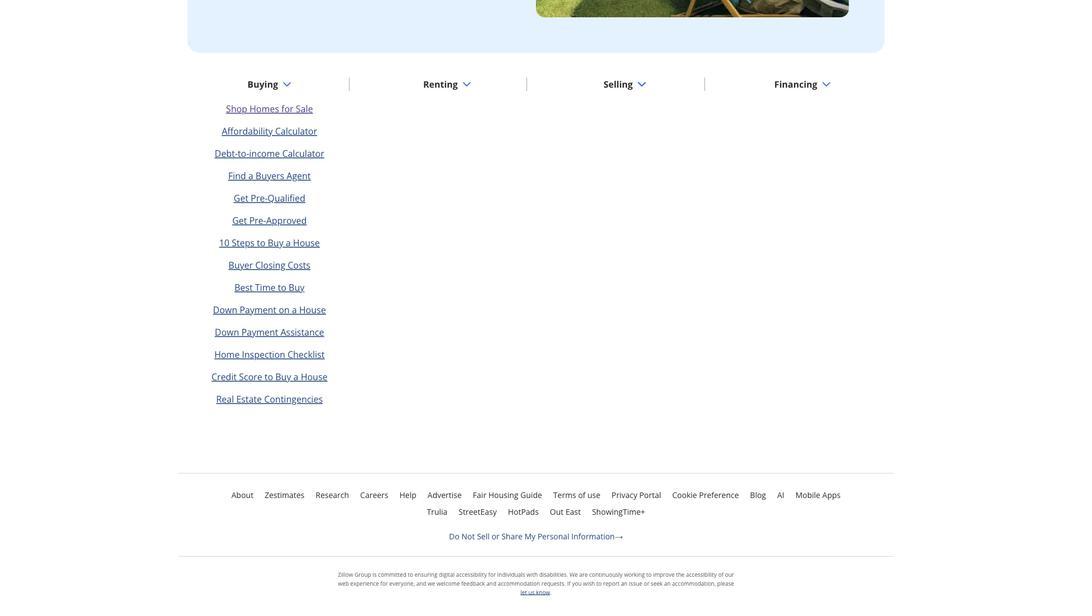 Task type: vqa. For each thing, say whether or not it's contained in the screenshot.
16 Wanamaker Ave, Mahwah, NJ 07430
no



Task type: describe. For each thing, give the bounding box(es) containing it.
requests.
[[542, 580, 566, 587]]

preference
[[699, 490, 739, 500]]

find a buyers agent
[[228, 170, 311, 182]]

terms of use link
[[553, 488, 601, 502]]

to up everyone,
[[408, 571, 413, 578]]

housing
[[489, 490, 519, 500]]

individuals
[[497, 571, 525, 578]]

to-
[[238, 147, 249, 159]]

score
[[239, 371, 262, 383]]

we
[[570, 571, 578, 578]]

to right score
[[265, 371, 273, 383]]

10
[[219, 237, 229, 249]]

portal
[[640, 490, 661, 500]]

financing
[[775, 78, 818, 90]]

get pre-approved
[[232, 214, 307, 226]]

get pre-qualified link
[[234, 192, 305, 204]]

digital
[[439, 571, 455, 578]]

real estate contingencies
[[216, 393, 323, 405]]

debt-to-income calculator link
[[215, 147, 324, 159]]

share
[[502, 531, 523, 541]]

to right steps
[[257, 237, 266, 249]]

with
[[527, 571, 538, 578]]

steps
[[232, 237, 255, 249]]

2 accessibility from the left
[[686, 571, 717, 578]]

group
[[355, 571, 371, 578]]

buying button
[[239, 71, 301, 98]]

selling
[[604, 78, 633, 90]]

ai link
[[778, 488, 785, 502]]

buying
[[248, 78, 278, 90]]

showingtime+ link
[[592, 505, 645, 519]]

2 and from the left
[[487, 580, 497, 587]]

about
[[232, 490, 254, 500]]

disabilities.
[[539, 571, 568, 578]]

us
[[529, 589, 535, 596]]

.
[[550, 589, 552, 596]]

a down the approved
[[286, 237, 291, 249]]

find a buyers agent link
[[228, 170, 311, 182]]

down payment on a house link
[[213, 304, 326, 316]]

1 vertical spatial house
[[299, 304, 326, 316]]

on
[[279, 304, 290, 316]]

accommodation
[[498, 580, 540, 587]]

do
[[449, 531, 460, 541]]

down payment assistance
[[215, 326, 324, 338]]

careers link
[[360, 488, 389, 502]]

privacy
[[612, 490, 638, 500]]

of inside zillow group is committed to ensuring digital accessibility for individuals with disabilities. we are continuously working to improve the accessibility of our web experience for everyone, and we welcome feedback and accommodation requests. if you wish to report an issue or seek an accommodation, please let us know .
[[719, 571, 724, 578]]

to right time
[[278, 281, 287, 293]]

we
[[428, 580, 435, 587]]

know
[[536, 589, 550, 596]]

mobile
[[796, 490, 821, 500]]

buyer
[[229, 259, 253, 271]]

trulia link
[[427, 505, 448, 519]]

house for 10 steps to buy a house
[[293, 237, 320, 249]]

if
[[567, 580, 571, 587]]

pre- for approved
[[249, 214, 266, 226]]

0 horizontal spatial or
[[492, 531, 500, 541]]

out east link
[[550, 505, 581, 519]]

real estate contingencies link
[[216, 393, 323, 405]]

information
[[572, 531, 615, 541]]

down payment assistance link
[[215, 326, 324, 338]]

selling button
[[595, 71, 655, 98]]

web
[[338, 580, 349, 587]]

wish
[[583, 580, 595, 587]]

use
[[588, 490, 601, 500]]

zestimates
[[265, 490, 305, 500]]

2 vertical spatial for
[[381, 580, 388, 587]]

streeteasy
[[459, 507, 497, 517]]

buy for steps
[[268, 237, 284, 249]]

buy for score
[[276, 371, 291, 383]]

home inspection checklist
[[214, 348, 325, 360]]

fair housing guide link
[[473, 488, 542, 502]]

everyone,
[[390, 580, 415, 587]]

find
[[228, 170, 246, 182]]

1 vertical spatial calculator
[[282, 147, 324, 159]]

experience
[[350, 580, 379, 587]]

best time to buy
[[235, 281, 305, 293]]

shop
[[226, 103, 247, 115]]

out east
[[550, 507, 581, 517]]

→
[[615, 531, 623, 541]]

mobile apps link
[[796, 488, 841, 502]]

committed
[[378, 571, 407, 578]]

issue
[[629, 580, 643, 587]]

estate
[[236, 393, 262, 405]]

my
[[525, 531, 536, 541]]

financing button
[[766, 71, 840, 98]]

home
[[214, 348, 240, 360]]

agent
[[287, 170, 311, 182]]

down for down payment on a house
[[213, 304, 237, 316]]

a right on
[[292, 304, 297, 316]]

buy for time
[[289, 281, 305, 293]]

guide
[[521, 490, 542, 500]]

welcome
[[437, 580, 460, 587]]

0 horizontal spatial for
[[282, 103, 294, 115]]



Task type: locate. For each thing, give the bounding box(es) containing it.
of left our
[[719, 571, 724, 578]]

of left use
[[578, 490, 586, 500]]

payment for assistance
[[242, 326, 278, 338]]

1 accessibility from the left
[[456, 571, 487, 578]]

0 vertical spatial get
[[234, 192, 248, 204]]

1 vertical spatial down
[[215, 326, 239, 338]]

inspection
[[242, 348, 285, 360]]

1 vertical spatial buy
[[289, 281, 305, 293]]

2 vertical spatial house
[[301, 371, 328, 383]]

affordability
[[222, 125, 273, 137]]

calculator down sale
[[275, 125, 317, 137]]

0 horizontal spatial and
[[417, 580, 426, 587]]

personal
[[538, 531, 570, 541]]

0 vertical spatial buy
[[268, 237, 284, 249]]

down payment on a house
[[213, 304, 326, 316]]

house up assistance at left bottom
[[299, 304, 326, 316]]

to up seek
[[647, 571, 652, 578]]

apps
[[823, 490, 841, 500]]

get pre-approved link
[[232, 214, 307, 226]]

real
[[216, 393, 234, 405]]

qualified
[[268, 192, 305, 204]]

pre- for qualified
[[251, 192, 268, 204]]

careers
[[360, 490, 389, 500]]

do not sell or share my personal information →
[[449, 531, 623, 541]]

for left 'individuals' in the bottom left of the page
[[489, 571, 496, 578]]

for down committed
[[381, 580, 388, 587]]

hotpads link
[[508, 505, 539, 519]]

2 horizontal spatial for
[[489, 571, 496, 578]]

contingencies
[[264, 393, 323, 405]]

privacy portal link
[[612, 488, 661, 502]]

buy up closing
[[268, 237, 284, 249]]

is
[[373, 571, 377, 578]]

0 horizontal spatial an
[[621, 580, 628, 587]]

get
[[234, 192, 248, 204], [232, 214, 247, 226]]

blog link
[[750, 488, 766, 502]]

get for get pre-qualified
[[234, 192, 248, 204]]

1 horizontal spatial accessibility
[[686, 571, 717, 578]]

1 vertical spatial pre-
[[249, 214, 266, 226]]

down down best
[[213, 304, 237, 316]]

income
[[249, 147, 280, 159]]

not
[[462, 531, 475, 541]]

pre- up the "get pre-approved"
[[251, 192, 268, 204]]

buy up contingencies
[[276, 371, 291, 383]]

mobile apps
[[796, 490, 841, 500]]

10 steps to buy a house
[[219, 237, 320, 249]]

buy down costs
[[289, 281, 305, 293]]

our
[[725, 571, 734, 578]]

zestimates link
[[265, 488, 305, 502]]

get down find
[[234, 192, 248, 204]]

costs
[[288, 259, 311, 271]]

streeteasy link
[[459, 505, 497, 519]]

down up home
[[215, 326, 239, 338]]

out
[[550, 507, 564, 517]]

the
[[676, 571, 685, 578]]

0 vertical spatial down
[[213, 304, 237, 316]]

closing
[[255, 259, 285, 271]]

1 horizontal spatial for
[[381, 580, 388, 587]]

a
[[248, 170, 253, 182], [286, 237, 291, 249], [292, 304, 297, 316], [294, 371, 299, 383]]

pre- up 10 steps to buy a house
[[249, 214, 266, 226]]

house for credit score to buy a house
[[301, 371, 328, 383]]

research
[[316, 490, 349, 500]]

debt-to-income calculator
[[215, 147, 324, 159]]

homes
[[250, 103, 279, 115]]

1 vertical spatial or
[[644, 580, 650, 587]]

about link
[[232, 488, 254, 502]]

0 horizontal spatial accessibility
[[456, 571, 487, 578]]

0 vertical spatial payment
[[240, 304, 277, 316]]

ensuring
[[415, 571, 438, 578]]

get up steps
[[232, 214, 247, 226]]

terms of use
[[553, 490, 601, 500]]

1 vertical spatial payment
[[242, 326, 278, 338]]

assistance
[[281, 326, 324, 338]]

accessibility up feedback
[[456, 571, 487, 578]]

are
[[580, 571, 588, 578]]

house up costs
[[293, 237, 320, 249]]

and down ensuring
[[417, 580, 426, 587]]

0 vertical spatial calculator
[[275, 125, 317, 137]]

or inside zillow group is committed to ensuring digital accessibility for individuals with disabilities. we are continuously working to improve the accessibility of our web experience for everyone, and we welcome feedback and accommodation requests. if you wish to report an issue or seek an accommodation, please let us know .
[[644, 580, 650, 587]]

payment for on
[[240, 304, 277, 316]]

and right feedback
[[487, 580, 497, 587]]

buyer closing costs link
[[229, 259, 311, 271]]

buyer closing costs
[[229, 259, 311, 271]]

1 vertical spatial of
[[719, 571, 724, 578]]

debt-
[[215, 147, 238, 159]]

let us know link
[[521, 589, 550, 596]]

zillow group is committed to ensuring digital accessibility for individuals with disabilities. we are continuously working to improve the accessibility of our web experience for everyone, and we welcome feedback and accommodation requests. if you wish to report an issue or seek an accommodation, please let us know .
[[338, 571, 734, 596]]

sale
[[296, 103, 313, 115]]

accessibility up accommodation,
[[686, 571, 717, 578]]

1 horizontal spatial and
[[487, 580, 497, 587]]

house down checklist at the bottom left
[[301, 371, 328, 383]]

0 vertical spatial or
[[492, 531, 500, 541]]

get for get pre-approved
[[232, 214, 247, 226]]

a right find
[[248, 170, 253, 182]]

get pre-qualified
[[234, 192, 305, 204]]

an
[[621, 580, 628, 587], [664, 580, 671, 587]]

renting button
[[414, 71, 480, 98]]

feedback
[[461, 580, 485, 587]]

or right sell on the bottom of the page
[[492, 531, 500, 541]]

1 vertical spatial for
[[489, 571, 496, 578]]

best
[[235, 281, 253, 293]]

fair housing guide
[[473, 490, 542, 500]]

payment down time
[[240, 304, 277, 316]]

down for down payment assistance
[[215, 326, 239, 338]]

hotpads
[[508, 507, 539, 517]]

1 horizontal spatial an
[[664, 580, 671, 587]]

renting
[[423, 78, 458, 90]]

cookie preference
[[673, 490, 739, 500]]

zillow
[[338, 571, 353, 578]]

approved
[[266, 214, 307, 226]]

0 vertical spatial house
[[293, 237, 320, 249]]

2 an from the left
[[664, 580, 671, 587]]

payment up 'inspection'
[[242, 326, 278, 338]]

or left seek
[[644, 580, 650, 587]]

affordability calculator link
[[222, 125, 317, 137]]

0 vertical spatial for
[[282, 103, 294, 115]]

credit
[[212, 371, 237, 383]]

0 vertical spatial pre-
[[251, 192, 268, 204]]

continuously
[[589, 571, 623, 578]]

showingtime+
[[592, 507, 645, 517]]

improve
[[653, 571, 675, 578]]

house
[[293, 237, 320, 249], [299, 304, 326, 316], [301, 371, 328, 383]]

2 vertical spatial buy
[[276, 371, 291, 383]]

an left issue
[[621, 580, 628, 587]]

advertise
[[428, 490, 462, 500]]

1 vertical spatial get
[[232, 214, 247, 226]]

best time to buy link
[[235, 281, 305, 293]]

1 an from the left
[[621, 580, 628, 587]]

trulia
[[427, 507, 448, 517]]

1 and from the left
[[417, 580, 426, 587]]

1 horizontal spatial of
[[719, 571, 724, 578]]

to right wish
[[597, 580, 602, 587]]

help
[[400, 490, 417, 500]]

a up contingencies
[[294, 371, 299, 383]]

for left sale
[[282, 103, 294, 115]]

0 horizontal spatial of
[[578, 490, 586, 500]]

an down improve
[[664, 580, 671, 587]]

1 horizontal spatial or
[[644, 580, 650, 587]]

for
[[282, 103, 294, 115], [489, 571, 496, 578], [381, 580, 388, 587]]

0 vertical spatial of
[[578, 490, 586, 500]]

let
[[521, 589, 527, 596]]

calculator up agent
[[282, 147, 324, 159]]



